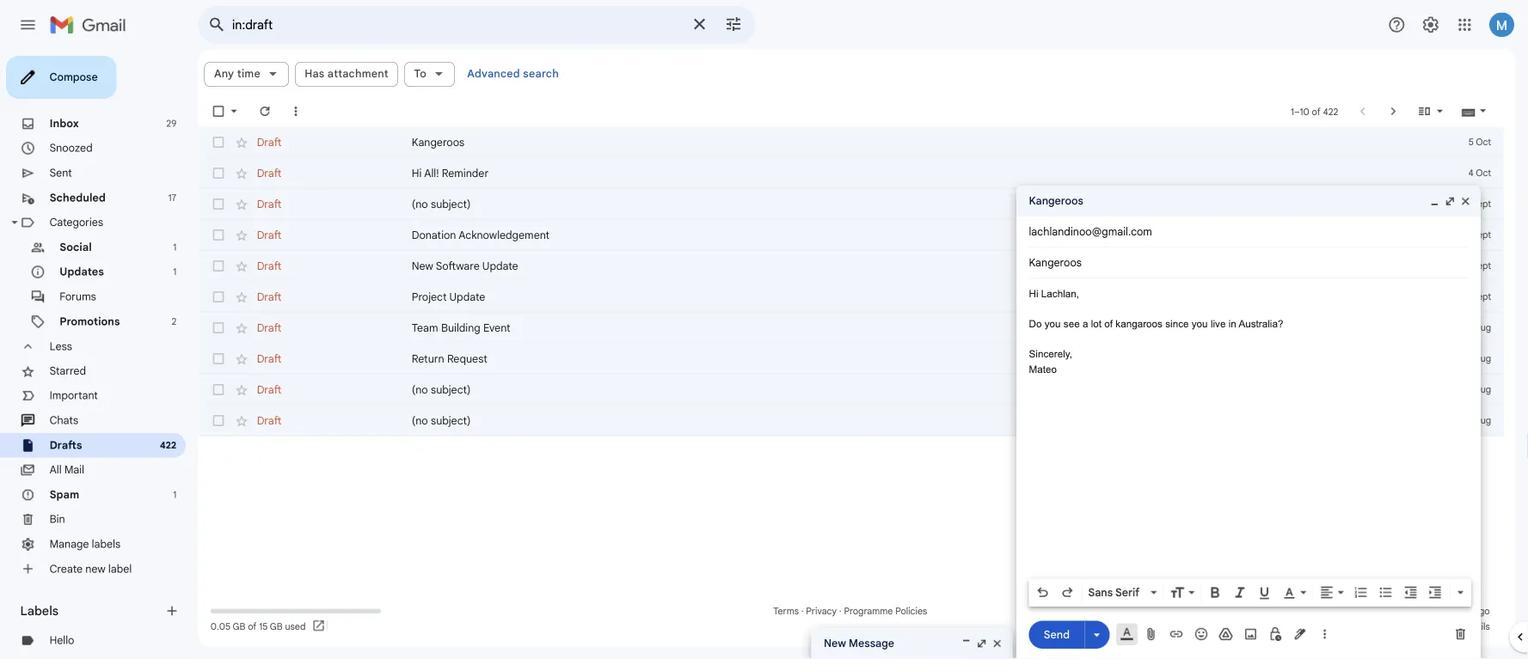 Task type: vqa. For each thing, say whether or not it's contained in the screenshot.
option within Formatting options toolbar
yes



Task type: locate. For each thing, give the bounding box(es) containing it.
more image
[[320, 115, 337, 132]]

1 vertical spatial (no
[[457, 426, 476, 441]]

2 (no from the top
[[457, 426, 476, 441]]

undo ‪(⌘z)‬ image
[[1150, 650, 1167, 660]]

draft for 3rd row from the bottom
[[285, 391, 313, 406]]

advanced
[[519, 75, 578, 90]]

option
[[1206, 650, 1275, 660]]

navigation containing inbox
[[0, 55, 220, 660]]

draft
[[285, 151, 313, 165], [285, 185, 313, 200], [285, 219, 313, 234], [285, 254, 313, 269], [285, 288, 313, 303], [285, 357, 313, 372], [285, 391, 313, 406], [285, 426, 313, 441]]

manage labels
[[55, 598, 134, 612]]

team
[[457, 357, 487, 372]]

gmail image
[[55, 10, 149, 45]]

to button
[[449, 69, 505, 96]]

1 (no from the top
[[457, 219, 476, 234]]

drafts
[[55, 487, 91, 502]]

5 row from the top
[[220, 279, 1528, 313]]

1 (no subject) from the top
[[457, 219, 523, 234]]

hi left lachlan,
[[1143, 320, 1154, 333]]

1 vertical spatial (no subject)
[[457, 426, 523, 441]]

1 draft from the top
[[285, 151, 313, 165]]

return
[[457, 391, 494, 406]]

update down new software update
[[499, 323, 539, 337]]

draft for first row from the top of the main content containing draft
[[285, 151, 313, 165]]

navigation
[[0, 55, 220, 660]]

bold ‪(⌘b)‬ image
[[1341, 650, 1359, 660]]

0 vertical spatial kangeroos
[[457, 151, 516, 165]]

(no
[[457, 219, 476, 234], [457, 426, 476, 441]]

update
[[536, 288, 576, 303], [499, 323, 539, 337]]

has
[[339, 74, 361, 89]]

1 inside navigation
[[192, 543, 196, 556]]

0 vertical spatial 1
[[1434, 117, 1438, 130]]

new software update link
[[457, 287, 1528, 304]]

0 vertical spatial update
[[536, 288, 576, 303]]

1 vertical spatial (no subject) link
[[457, 425, 1528, 442]]

(no subject) up donation
[[457, 219, 523, 234]]

422
[[1470, 117, 1487, 130], [178, 488, 196, 501]]

important link
[[55, 432, 109, 447]]

3 row from the top
[[220, 210, 1528, 244]]

subject) down return request
[[479, 426, 523, 441]]

request
[[497, 391, 542, 406]]

software
[[484, 288, 533, 303]]

0 horizontal spatial hi
[[457, 185, 469, 200]]

draft for eighth row
[[285, 426, 313, 441]]

1 vertical spatial subject)
[[479, 426, 523, 441]]

promotions link
[[66, 350, 133, 364]]

refresh image
[[285, 115, 303, 132]]

1 subject) from the top
[[479, 219, 523, 234]]

None checkbox
[[234, 115, 251, 132], [234, 150, 251, 167], [234, 253, 251, 270], [234, 356, 251, 373], [234, 459, 251, 476], [234, 115, 251, 132], [234, 150, 251, 167], [234, 253, 251, 270], [234, 356, 251, 373], [234, 459, 251, 476]]

0 horizontal spatial 1
[[192, 543, 196, 556]]

0 vertical spatial (no subject)
[[457, 219, 523, 234]]

subject)
[[479, 219, 523, 234], [479, 426, 523, 441]]

(no subject) down return request
[[457, 426, 523, 441]]

1 horizontal spatial kangeroos
[[1143, 216, 1204, 231]]

7 draft from the top
[[285, 391, 313, 406]]

scheduled
[[55, 212, 117, 227]]

hi inside message body text field
[[1143, 320, 1154, 333]]

2 subject) from the top
[[479, 426, 523, 441]]

1 vertical spatial update
[[499, 323, 539, 337]]

6 draft from the top
[[285, 357, 313, 372]]

5 draft from the top
[[285, 288, 313, 303]]

8 draft from the top
[[285, 426, 313, 441]]

subject) down the hi all! reminder
[[479, 219, 523, 234]]

redo ‪(⌘y)‬ image
[[1178, 650, 1195, 660]]

0 vertical spatial (no subject) link
[[457, 218, 1528, 236]]

0 vertical spatial 422
[[1470, 117, 1487, 130]]

1 vertical spatial hi
[[1143, 320, 1154, 333]]

kangeroos inside dialog
[[1143, 216, 1204, 231]]

spam link
[[55, 542, 88, 557]]

1 vertical spatial 422
[[178, 488, 196, 501]]

4 draft from the top
[[285, 254, 313, 269]]

(no down all!
[[457, 219, 476, 234]]

update down acknowledgement
[[536, 288, 576, 303]]

(no subject)
[[457, 219, 523, 234], [457, 426, 523, 441]]

starred
[[55, 405, 96, 419]]

updates
[[66, 295, 115, 309]]

None search field
[[220, 7, 839, 48]]

all
[[55, 515, 68, 530]]

chats
[[55, 460, 87, 475]]

hi all! reminder link
[[457, 184, 1528, 201]]

less button
[[0, 371, 206, 399]]

project update
[[457, 323, 539, 337]]

building
[[490, 357, 534, 372]]

option inside 'formatting options' toolbar
[[1206, 650, 1275, 660]]

return request link
[[457, 390, 1528, 408]]

chats link
[[55, 460, 87, 475]]

categories
[[55, 240, 115, 254]]

snoozed link
[[55, 157, 103, 172]]

main content containing draft
[[220, 55, 1528, 660]]

lachlan,
[[1157, 320, 1199, 333]]

all mail
[[55, 515, 94, 530]]

0 vertical spatial subject)
[[479, 219, 523, 234]]

project update row
[[220, 313, 1528, 347]]

(no down return
[[457, 426, 476, 441]]

all!
[[471, 185, 488, 200]]

draft for fourth row
[[285, 254, 313, 269]]

kangeroos
[[457, 151, 516, 165], [1143, 216, 1204, 231]]

(no subject) link down return request link
[[457, 425, 1528, 442]]

manage
[[55, 598, 99, 612]]

Subject field
[[1143, 284, 1528, 301]]

1 vertical spatial kangeroos
[[1143, 216, 1204, 231]]

kangeroos for kangeroos dialog
[[1143, 216, 1204, 231]]

2 row from the top
[[220, 175, 1528, 210]]

0 horizontal spatial 422
[[178, 488, 196, 501]]

return request
[[457, 391, 542, 406]]

(no subject) link up donation acknowledgement link
[[457, 218, 1528, 236]]

snoozed
[[55, 157, 103, 172]]

1 10 of 422
[[1434, 117, 1487, 130]]

sent link
[[55, 185, 80, 199]]

main content
[[220, 55, 1528, 660]]

row
[[220, 141, 1528, 175], [220, 175, 1528, 210], [220, 210, 1528, 244], [220, 244, 1528, 279], [220, 279, 1528, 313], [220, 347, 1528, 382], [220, 382, 1528, 416], [220, 416, 1528, 451], [220, 451, 1528, 485]]

reminder
[[491, 185, 543, 200]]

7 row from the top
[[220, 382, 1528, 416]]

bin link
[[55, 570, 72, 585]]

1
[[1434, 117, 1438, 130], [192, 543, 196, 556]]

subject) for 1st the (no subject) link from the bottom
[[479, 426, 523, 441]]

2 draft from the top
[[285, 185, 313, 200]]

1 vertical spatial 1
[[192, 543, 196, 556]]

None checkbox
[[234, 184, 251, 201], [234, 218, 251, 236], [234, 287, 251, 304], [234, 322, 251, 339], [234, 390, 251, 408], [234, 425, 251, 442], [234, 184, 251, 201], [234, 218, 251, 236], [234, 287, 251, 304], [234, 322, 251, 339], [234, 390, 251, 408], [234, 425, 251, 442]]

1 horizontal spatial 1
[[1434, 117, 1438, 130]]

new
[[457, 288, 481, 303]]

starred link
[[55, 405, 96, 419]]

any
[[238, 74, 260, 89]]

forums link
[[66, 322, 107, 337]]

2 (no subject) from the top
[[457, 426, 523, 441]]

9 row from the top
[[220, 451, 1528, 485]]

acknowledgement
[[509, 254, 611, 269]]

hi lachlan,
[[1143, 320, 1199, 333]]

1 horizontal spatial 422
[[1470, 117, 1487, 130]]

less
[[55, 377, 80, 392]]

hi
[[457, 185, 469, 200], [1143, 320, 1154, 333]]

3 draft from the top
[[285, 219, 313, 234]]

italic ‪(⌘i)‬ image
[[1369, 650, 1386, 660]]

(no for 1st the (no subject) link from the bottom
[[457, 426, 476, 441]]

updates link
[[66, 295, 115, 309]]

0 vertical spatial (no
[[457, 219, 476, 234]]

draft for 7th row from the bottom
[[285, 219, 313, 234]]

draft for 5th row from the top of the main content containing draft
[[285, 288, 313, 303]]

new software update
[[457, 288, 576, 303]]

hi left all!
[[457, 185, 469, 200]]

Search mail text field
[[258, 19, 757, 36]]

0 vertical spatial hi
[[457, 185, 469, 200]]

0 horizontal spatial kangeroos
[[457, 151, 516, 165]]

manage labels link
[[55, 598, 134, 612]]

1 horizontal spatial hi
[[1143, 320, 1154, 333]]

8 row from the top
[[220, 416, 1528, 451]]



Task type: describe. For each thing, give the bounding box(es) containing it.
has attachment
[[339, 74, 432, 89]]

important
[[55, 432, 109, 447]]

kangeroos dialog
[[1129, 207, 1528, 660]]

forums
[[66, 322, 107, 337]]

promotions
[[66, 350, 133, 364]]

(no subject) for 1st the (no subject) link from the bottom
[[457, 426, 523, 441]]

donation acknowledgement link
[[457, 253, 1528, 270]]

numbered list ‪(⌘⇧7)‬ image
[[1504, 650, 1521, 660]]

to
[[460, 74, 474, 89]]

advanced search
[[519, 75, 621, 90]]

kangeroos for kangeroos link
[[457, 151, 516, 165]]

hi all! reminder
[[457, 185, 543, 200]]

inbox link
[[55, 130, 88, 144]]

of
[[1457, 117, 1467, 130]]

mail
[[71, 515, 94, 530]]

kangeroos link
[[457, 150, 1528, 167]]

event
[[537, 357, 567, 372]]

create new label
[[55, 625, 146, 640]]

advanced search button
[[512, 67, 628, 98]]

bin
[[55, 570, 72, 585]]

(no for second the (no subject) link from the bottom of the page
[[457, 219, 476, 234]]

social
[[66, 267, 102, 282]]

social link
[[66, 267, 102, 282]]

drafts link
[[55, 487, 91, 502]]

compose
[[55, 78, 109, 93]]

scheduled link
[[55, 212, 117, 227]]

main menu image
[[21, 17, 41, 38]]

any time button
[[227, 69, 321, 96]]

2 (no subject) link from the top
[[457, 425, 1528, 442]]

1 row from the top
[[220, 141, 1528, 175]]

spam
[[55, 542, 88, 557]]

4 row from the top
[[220, 244, 1528, 279]]

formatting options toolbar
[[1143, 643, 1528, 660]]

draft for fourth row from the bottom of the main content containing draft
[[285, 357, 313, 372]]

6 row from the top
[[220, 347, 1528, 382]]

(no subject) for second the (no subject) link from the bottom of the page
[[457, 219, 523, 234]]

project update link
[[457, 322, 1528, 339]]

time
[[263, 74, 289, 89]]

attachment
[[364, 74, 432, 89]]

inbox
[[55, 130, 88, 144]]

422 inside navigation
[[178, 488, 196, 501]]

donation
[[457, 254, 507, 269]]

underline ‪(⌘u)‬ image
[[1396, 651, 1414, 660]]

update inside the project update link
[[499, 323, 539, 337]]

create
[[55, 625, 92, 640]]

all mail link
[[55, 515, 94, 530]]

hi for hi all! reminder
[[457, 185, 469, 200]]

team building event
[[457, 357, 567, 372]]

team building event link
[[457, 356, 1528, 373]]

search mail image
[[225, 12, 256, 43]]

labels
[[102, 598, 134, 612]]

new
[[95, 625, 117, 640]]

compose button
[[7, 62, 129, 110]]

sent
[[55, 185, 80, 199]]

project
[[457, 323, 496, 337]]

hi for hi lachlan,
[[1143, 320, 1154, 333]]

label
[[120, 625, 146, 640]]

create new label link
[[55, 625, 146, 640]]

draft for eighth row from the bottom
[[285, 185, 313, 200]]

has attachment button
[[328, 69, 442, 96]]

Message Body text field
[[1143, 318, 1528, 638]]

categories link
[[55, 240, 115, 254]]

1 for 1 10 of 422
[[1434, 117, 1438, 130]]

subject) for second the (no subject) link from the bottom of the page
[[479, 219, 523, 234]]

1 for 1
[[192, 543, 196, 556]]

update inside new software update link
[[536, 288, 576, 303]]

1 (no subject) link from the top
[[457, 218, 1528, 236]]

search
[[581, 75, 621, 90]]

10
[[1444, 117, 1455, 130]]

any time
[[238, 74, 289, 89]]

donation acknowledgement
[[457, 254, 611, 269]]

422 inside main content
[[1470, 117, 1487, 130]]



